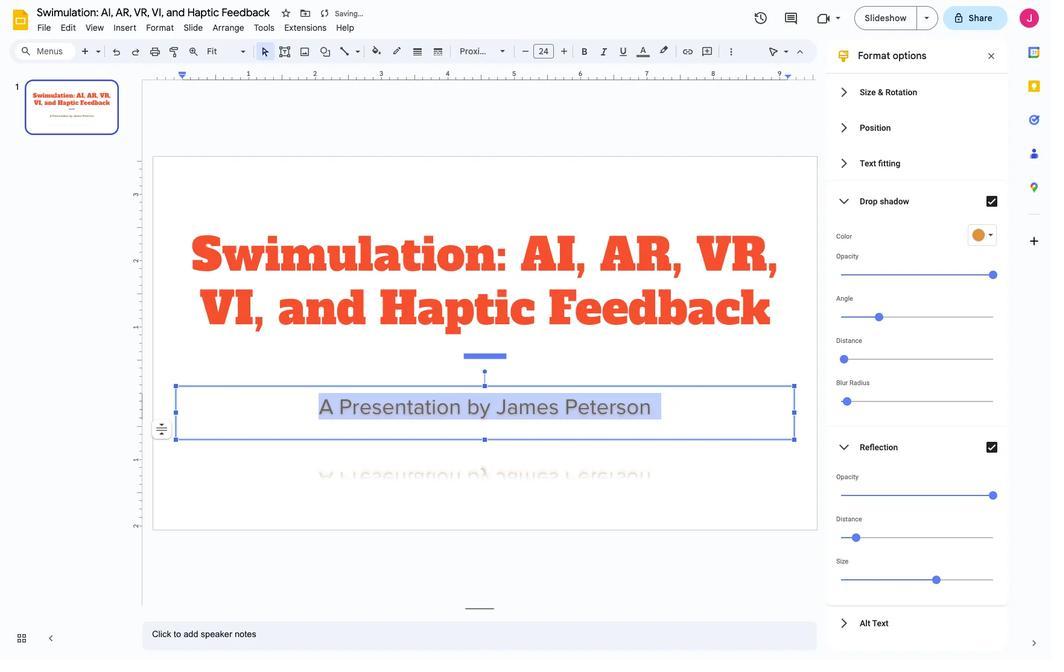 Task type: locate. For each thing, give the bounding box(es) containing it.
opacity for 2nd "opacity" icon
[[836, 474, 859, 481]]

slide
[[184, 22, 203, 33]]

format
[[146, 22, 174, 33], [858, 50, 890, 62]]

opacity for first "opacity" icon from the top
[[836, 253, 859, 261]]

size
[[860, 87, 876, 97], [836, 558, 849, 566]]

text inside tab
[[860, 158, 876, 168]]

help
[[336, 22, 354, 33]]

Font size text field
[[534, 44, 553, 59]]

1 opacity slider from the top
[[836, 261, 998, 288]]

0 vertical spatial size
[[860, 87, 876, 97]]

1 vertical spatial opacity image
[[989, 492, 997, 500]]

2 distance slider from the top
[[836, 524, 998, 551]]

format inside menu item
[[146, 22, 174, 33]]

2 distance from the top
[[836, 516, 862, 524]]

size for size
[[836, 558, 849, 566]]

Menus field
[[15, 43, 75, 60]]

2 opacity slider from the top
[[836, 481, 998, 509]]

distance up distance image
[[836, 337, 862, 345]]

proxima nova
[[460, 46, 514, 57]]

1 distance slider from the top
[[836, 345, 998, 373]]

menu bar inside menu bar banner
[[33, 16, 359, 36]]

saving… button
[[303, 0, 366, 648]]

0 vertical spatial text
[[860, 158, 876, 168]]

distance image
[[852, 534, 860, 542]]

rotation
[[885, 87, 917, 97]]

opacity slider up angle slider
[[836, 261, 998, 288]]

menu bar banner
[[0, 0, 1051, 661]]

arrange
[[213, 22, 244, 33]]

insert menu item
[[109, 21, 141, 35]]

distance
[[836, 337, 862, 345], [836, 516, 862, 524]]

format options
[[858, 50, 927, 62]]

option
[[152, 420, 171, 439]]

menu bar
[[33, 16, 359, 36]]

1 distance from the top
[[836, 337, 862, 345]]

format inside section
[[858, 50, 890, 62]]

proxima
[[460, 46, 492, 57]]

1 vertical spatial text
[[872, 619, 889, 628]]

text left fitting
[[860, 158, 876, 168]]

&
[[878, 87, 883, 97]]

1 vertical spatial opacity
[[836, 474, 859, 481]]

file
[[37, 22, 51, 33]]

1 vertical spatial opacity slider
[[836, 481, 998, 509]]

navigation inside format options 'application'
[[0, 68, 133, 661]]

right margin image
[[785, 71, 817, 80]]

drop shadow tab
[[827, 181, 1008, 222]]

size slider
[[836, 566, 998, 594]]

Toggle shadow checkbox
[[980, 189, 1004, 214]]

angle image
[[875, 313, 883, 322]]

text right alt at the bottom of the page
[[872, 619, 889, 628]]

menu bar containing file
[[33, 16, 359, 36]]

1 vertical spatial format
[[858, 50, 890, 62]]

tab list
[[1017, 36, 1051, 627]]

color
[[836, 233, 852, 241]]

border dash option
[[431, 43, 445, 60]]

0 vertical spatial distance
[[836, 337, 862, 345]]

1 opacity from the top
[[836, 253, 859, 261]]

Rename text field
[[33, 5, 276, 19]]

mode and view toolbar
[[764, 39, 810, 63]]

extensions menu item
[[279, 21, 331, 35]]

main toolbar
[[75, 0, 740, 468]]

saving…
[[335, 9, 363, 18]]

0 vertical spatial opacity
[[836, 253, 859, 261]]

navigation
[[0, 68, 133, 661]]

0 vertical spatial format
[[146, 22, 174, 33]]

border color: transparent image
[[390, 43, 404, 59]]

opacity slider down the reflection tab
[[836, 481, 998, 509]]

distance image
[[840, 355, 848, 364]]

distance slider
[[836, 345, 998, 373], [836, 524, 998, 551]]

2 opacity image from the top
[[989, 492, 997, 500]]

reflection
[[860, 443, 898, 453]]

position
[[860, 123, 891, 132]]

distance for distance image
[[836, 337, 862, 345]]

tools menu item
[[249, 21, 279, 35]]

edit
[[61, 22, 76, 33]]

distance slider up blur radius slider
[[836, 345, 998, 373]]

1 horizontal spatial size
[[860, 87, 876, 97]]

opacity
[[836, 253, 859, 261], [836, 474, 859, 481]]

Star checkbox
[[278, 5, 294, 22]]

0 horizontal spatial size
[[836, 558, 849, 566]]

shadow
[[880, 197, 909, 206]]

Font size field
[[533, 44, 559, 62]]

drop shadow
[[860, 197, 909, 206]]

1 opacity image from the top
[[989, 271, 997, 279]]

1 vertical spatial size
[[836, 558, 849, 566]]

format down rename text box
[[146, 22, 174, 33]]

text fitting tab
[[827, 145, 1008, 181]]

format left options
[[858, 50, 890, 62]]

0 vertical spatial opacity slider
[[836, 261, 998, 288]]

size inside 'tab'
[[860, 87, 876, 97]]

2 opacity from the top
[[836, 474, 859, 481]]

0 vertical spatial distance slider
[[836, 345, 998, 373]]

0 horizontal spatial format
[[146, 22, 174, 33]]

size for size & rotation
[[860, 87, 876, 97]]

slideshow button
[[855, 6, 917, 30]]

alt text tab
[[827, 606, 1008, 641]]

0 vertical spatial opacity image
[[989, 271, 997, 279]]

opacity slider
[[836, 261, 998, 288], [836, 481, 998, 509]]

opacity image
[[989, 271, 997, 279], [989, 492, 997, 500]]

1 vertical spatial distance slider
[[836, 524, 998, 551]]

file menu item
[[33, 21, 56, 35]]

tab list inside menu bar banner
[[1017, 36, 1051, 627]]

text
[[860, 158, 876, 168], [872, 619, 889, 628]]

view
[[86, 22, 104, 33]]

1 horizontal spatial format
[[858, 50, 890, 62]]

1 vertical spatial distance
[[836, 516, 862, 524]]

slide menu item
[[179, 21, 208, 35]]

distance up distance icon
[[836, 516, 862, 524]]

blur
[[836, 379, 848, 387]]

distance slider up size slider
[[836, 524, 998, 551]]



Task type: vqa. For each thing, say whether or not it's contained in the screenshot.
the Help
yes



Task type: describe. For each thing, give the bounding box(es) containing it.
alt
[[860, 619, 870, 628]]

format options application
[[0, 0, 1051, 661]]

blur radius slider
[[836, 387, 998, 415]]

highlight color image
[[657, 43, 670, 57]]

format options section
[[827, 39, 1008, 651]]

new slide with layout image
[[93, 43, 101, 48]]

Zoom field
[[203, 43, 251, 60]]

angle slider
[[836, 303, 998, 331]]

insert
[[114, 22, 136, 33]]

view menu item
[[81, 21, 109, 35]]

presentation options image
[[924, 17, 929, 19]]

size & rotation tab
[[827, 74, 1008, 110]]

reflection tab
[[827, 427, 1008, 468]]

slideshow
[[865, 13, 907, 24]]

alt text
[[860, 619, 889, 628]]

distance for distance icon
[[836, 516, 862, 524]]

arrange menu item
[[208, 21, 249, 35]]

share button
[[943, 6, 1008, 30]]

Toggle reflection checkbox
[[980, 436, 1004, 460]]

shape image
[[318, 43, 332, 60]]

blur radius image
[[843, 398, 851, 406]]

format menu item
[[141, 21, 179, 35]]

extensions
[[284, 22, 327, 33]]

left margin image
[[154, 71, 186, 80]]

radius
[[850, 379, 870, 387]]

font list. proxima nova selected. option
[[460, 43, 514, 60]]

fill color: transparent image
[[370, 43, 383, 59]]

position tab
[[827, 110, 1008, 145]]

shrink text on overflow image
[[153, 421, 170, 438]]

format for format options
[[858, 50, 890, 62]]

size & rotation
[[860, 87, 917, 97]]

border weight option
[[411, 43, 424, 60]]

drop
[[860, 197, 878, 206]]

size image
[[932, 576, 941, 585]]

nova
[[494, 46, 514, 57]]

share
[[969, 13, 992, 24]]

Zoom text field
[[205, 43, 239, 60]]

blur radius
[[836, 379, 870, 387]]

tools
[[254, 22, 275, 33]]

text color image
[[637, 43, 650, 57]]

text inside tab
[[872, 619, 889, 628]]

edit menu item
[[56, 21, 81, 35]]

help menu item
[[331, 21, 359, 35]]

options
[[893, 50, 927, 62]]

angle
[[836, 295, 853, 303]]

insert image image
[[298, 43, 312, 60]]

format for format
[[146, 22, 174, 33]]

text fitting
[[860, 158, 900, 168]]

fitting
[[878, 158, 900, 168]]



